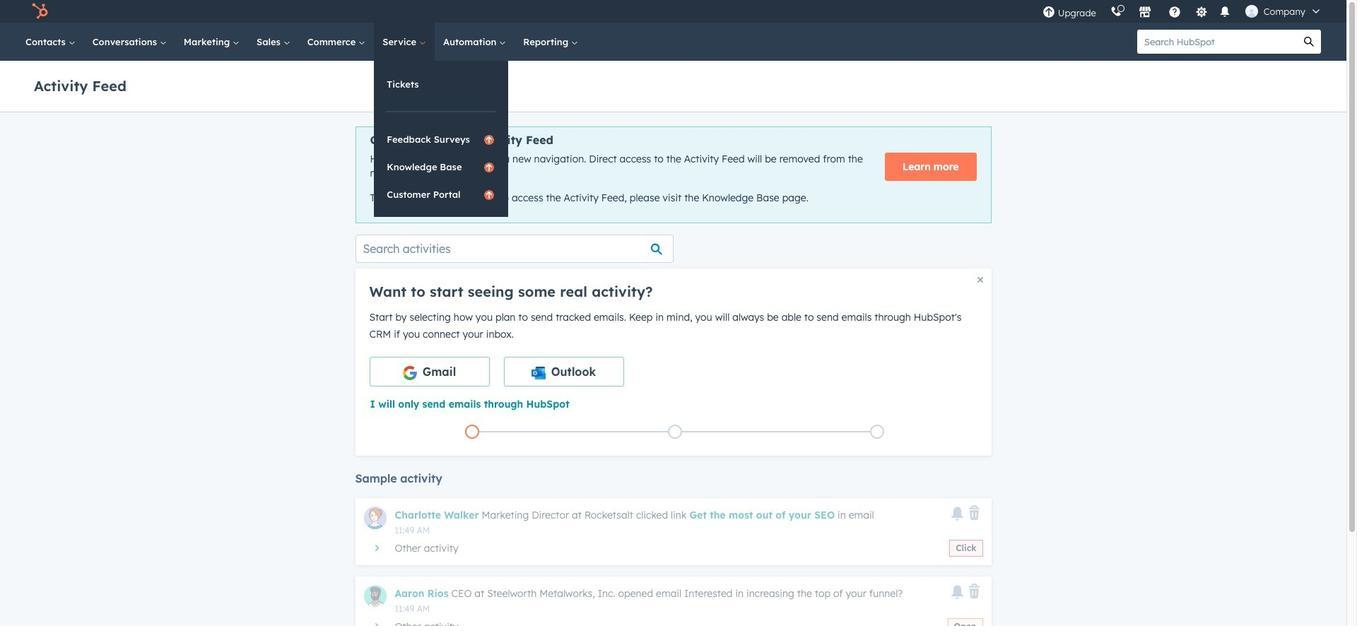 Task type: locate. For each thing, give the bounding box(es) containing it.
onboarding.steps.sendtrackedemailingmail.title image
[[671, 429, 679, 437]]

close image
[[978, 277, 983, 283]]

onboarding.steps.finalstep.title image
[[874, 429, 881, 437]]

marketplaces image
[[1139, 6, 1152, 19]]

list
[[371, 422, 979, 442]]

None checkbox
[[369, 357, 490, 387], [504, 357, 624, 387], [369, 357, 490, 387], [504, 357, 624, 387]]

menu
[[1036, 0, 1330, 23]]

Search activities search field
[[355, 235, 674, 263]]



Task type: vqa. For each thing, say whether or not it's contained in the screenshot.
Close image
yes



Task type: describe. For each thing, give the bounding box(es) containing it.
service menu
[[374, 61, 509, 217]]

Search HubSpot search field
[[1138, 30, 1298, 54]]

jacob simon image
[[1246, 5, 1259, 18]]



